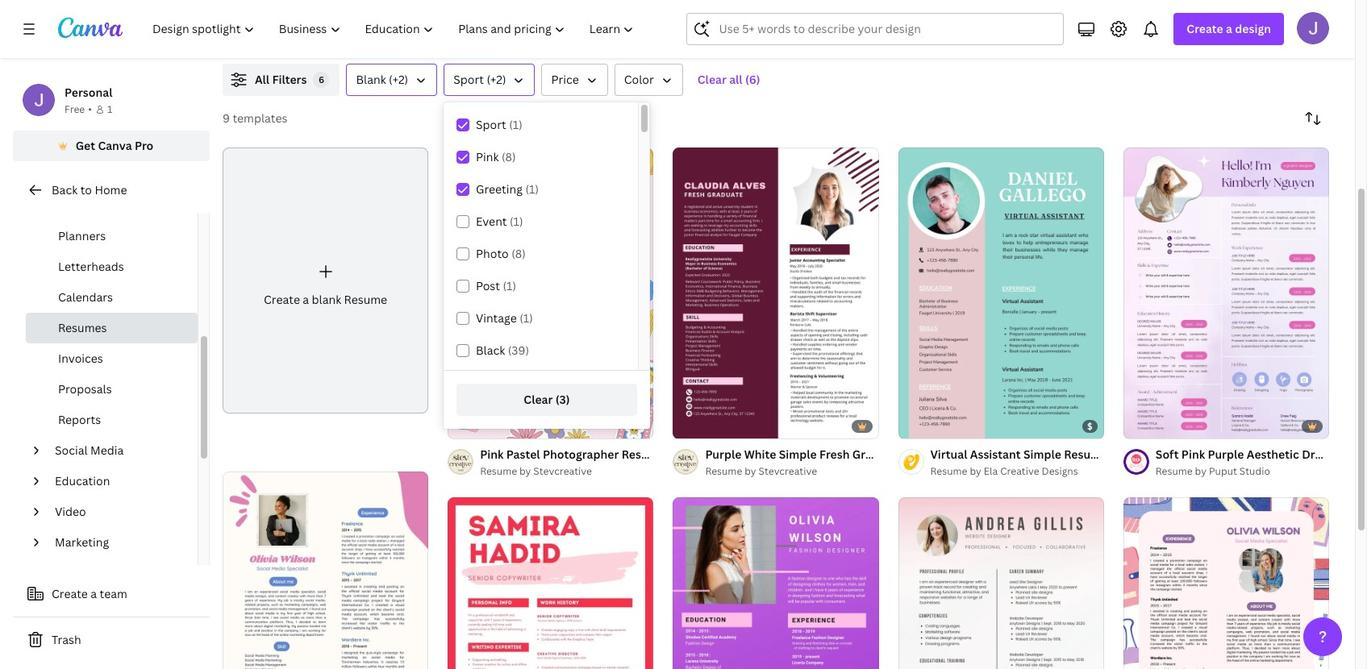 Task type: describe. For each thing, give the bounding box(es) containing it.
free •
[[65, 102, 92, 116]]

1 for 1 of 2
[[1135, 419, 1139, 432]]

trash
[[52, 632, 81, 648]]

stevcreative inside pink pastel photographer resume resume by stevcreative
[[533, 465, 592, 478]]

photo
[[476, 246, 509, 261]]

pink (8)
[[476, 149, 516, 165]]

pink pastel photographer resume image
[[448, 148, 654, 439]]

(1) for sport (1)
[[509, 117, 523, 132]]

(8) for pink (8)
[[502, 149, 516, 165]]

sport (1)
[[476, 117, 523, 132]]

6 filter options selected element
[[313, 72, 329, 88]]

soft pink purple aesthetic dreamy grap resume by puput studio
[[1156, 447, 1367, 478]]

black (39)
[[476, 343, 529, 358]]

letterheads link
[[26, 252, 198, 282]]

to
[[80, 182, 92, 198]]

dreamy
[[1302, 447, 1345, 462]]

virtual assistant simple resume for freelancers link
[[930, 446, 1193, 464]]

(3)
[[555, 392, 570, 407]]

(+2) for sport (+2)
[[487, 72, 506, 87]]

9
[[223, 111, 230, 126]]

pro
[[135, 138, 154, 153]]

letterheads
[[58, 259, 124, 274]]

jacob simon image
[[1297, 12, 1329, 44]]

planners
[[58, 228, 106, 244]]

resumes
[[58, 320, 107, 336]]

sport for sport (+2)
[[453, 72, 484, 87]]

create a team
[[52, 586, 127, 602]]

clear (3)
[[524, 392, 570, 407]]

clear all (6) button
[[689, 64, 768, 96]]

pink inside the soft pink purple aesthetic dreamy grap resume by puput studio
[[1182, 447, 1205, 462]]

top level navigation element
[[142, 13, 648, 45]]

social media link
[[48, 436, 188, 466]]

resume by puput studio link
[[1156, 464, 1329, 480]]

back
[[52, 182, 78, 198]]

media
[[90, 443, 124, 458]]

6
[[318, 73, 324, 85]]

resume inside the soft pink purple aesthetic dreamy grap resume by puput studio
[[1156, 465, 1193, 478]]

reports
[[58, 412, 101, 427]]

2
[[1153, 419, 1158, 432]]

create a design button
[[1174, 13, 1284, 45]]

studio
[[1240, 465, 1270, 478]]

aesthetic
[[1247, 447, 1299, 462]]

create a blank resume
[[264, 292, 387, 307]]

(1) for post (1)
[[503, 278, 516, 294]]

(8) for photo (8)
[[512, 246, 526, 261]]

9 templates
[[223, 111, 288, 126]]

1 for 1
[[107, 102, 112, 116]]

planners link
[[26, 221, 198, 252]]

fresh
[[820, 447, 850, 462]]

video
[[55, 504, 86, 519]]

by for virtual
[[970, 465, 981, 478]]

simple for white
[[779, 447, 817, 462]]

clear all (6)
[[698, 72, 760, 87]]

proposals link
[[26, 374, 198, 405]]

video link
[[48, 497, 188, 528]]

education
[[55, 473, 110, 489]]

creative
[[1000, 465, 1039, 478]]

white
[[744, 447, 776, 462]]

color button
[[614, 64, 683, 96]]

price
[[551, 72, 579, 87]]

blank
[[356, 72, 386, 87]]

blank (+2)
[[356, 72, 408, 87]]

graphs link
[[26, 190, 198, 221]]

soft
[[1156, 447, 1179, 462]]

(1) for greeting (1)
[[525, 181, 539, 197]]

event (1)
[[476, 214, 523, 229]]

vintage (1)
[[476, 311, 533, 326]]

create a design
[[1187, 21, 1271, 36]]

puput
[[1209, 465, 1237, 478]]

filters
[[272, 72, 307, 87]]

(6)
[[745, 72, 760, 87]]

create for create a team
[[52, 586, 88, 602]]

simple for assistant
[[1023, 447, 1061, 462]]

blank
[[312, 292, 341, 307]]

free
[[65, 102, 85, 116]]

Search search field
[[719, 14, 1054, 44]]

create a blank resume link
[[223, 148, 428, 414]]

Sort by button
[[1297, 102, 1329, 135]]

post
[[476, 278, 500, 294]]

(39)
[[508, 343, 529, 358]]

price button
[[542, 64, 608, 96]]

blank (+2) button
[[346, 64, 437, 96]]

$
[[1087, 420, 1093, 432]]

create for create a design
[[1187, 21, 1223, 36]]

create a blank resume element
[[223, 148, 428, 414]]

sport for sport (1)
[[476, 117, 506, 132]]

team
[[100, 586, 127, 602]]

sport (+2) button
[[444, 64, 535, 96]]

•
[[88, 102, 92, 116]]

freelancers
[[1129, 447, 1193, 462]]

pink pastel photographer resume resume by stevcreative
[[480, 447, 665, 478]]



Task type: vqa. For each thing, say whether or not it's contained in the screenshot.


Task type: locate. For each thing, give the bounding box(es) containing it.
0 horizontal spatial 1
[[107, 102, 112, 116]]

resume by stevcreative link for simple
[[705, 464, 879, 480]]

(1) right event
[[510, 214, 523, 229]]

None search field
[[687, 13, 1064, 45]]

resume by stevcreative link down photographer
[[480, 464, 654, 480]]

create for create a blank resume
[[264, 292, 300, 307]]

sport up pink (8)
[[476, 117, 506, 132]]

0 horizontal spatial (+2)
[[389, 72, 408, 87]]

a for team
[[91, 586, 97, 602]]

by for purple
[[745, 465, 756, 478]]

1 vertical spatial 1
[[1135, 419, 1139, 432]]

0 vertical spatial (8)
[[502, 149, 516, 165]]

simple left fresh
[[779, 447, 817, 462]]

(1) for vintage (1)
[[520, 311, 533, 326]]

home
[[95, 182, 127, 198]]

pink pastel photographer resume link
[[480, 446, 665, 464]]

0 horizontal spatial a
[[91, 586, 97, 602]]

purple white simple fresh graduate resume resume by stevcreative
[[705, 447, 950, 478]]

a left blank
[[303, 292, 309, 307]]

invoices
[[58, 351, 103, 366]]

stevcreative
[[533, 465, 592, 478], [759, 465, 817, 478]]

sport
[[453, 72, 484, 87], [476, 117, 506, 132]]

(+2)
[[389, 72, 408, 87], [487, 72, 506, 87]]

photographer
[[543, 447, 619, 462]]

grap
[[1348, 447, 1367, 462]]

purple white simple fresh graduate resume link
[[705, 446, 950, 464]]

a inside button
[[91, 586, 97, 602]]

(8) right photo
[[512, 246, 526, 261]]

social
[[55, 443, 88, 458]]

all filters
[[255, 72, 307, 87]]

blush minimal professional resume image
[[898, 498, 1104, 669]]

0 vertical spatial sport
[[453, 72, 484, 87]]

a left design
[[1226, 21, 1232, 36]]

purple inside the purple white simple fresh graduate resume resume by stevcreative
[[705, 447, 742, 462]]

1 stevcreative from the left
[[533, 465, 592, 478]]

1 horizontal spatial (+2)
[[487, 72, 506, 87]]

pink for pink (8)
[[476, 149, 499, 165]]

1 horizontal spatial purple
[[1208, 447, 1244, 462]]

1 horizontal spatial a
[[303, 292, 309, 307]]

create left design
[[1187, 21, 1223, 36]]

1 resume by stevcreative link from the left
[[480, 464, 654, 480]]

a
[[1226, 21, 1232, 36], [303, 292, 309, 307], [91, 586, 97, 602]]

resume by stevcreative link down white at right bottom
[[705, 464, 879, 480]]

1 horizontal spatial clear
[[698, 72, 727, 87]]

color
[[624, 72, 654, 87]]

virtual
[[930, 447, 967, 462]]

purple white simple fresh graduate resume image
[[673, 148, 879, 439]]

by inside the soft pink purple aesthetic dreamy grap resume by puput studio
[[1195, 465, 1207, 478]]

marketing
[[55, 535, 109, 550]]

0 horizontal spatial clear
[[524, 392, 553, 407]]

(1)
[[509, 117, 523, 132], [525, 181, 539, 197], [510, 214, 523, 229], [503, 278, 516, 294], [520, 311, 533, 326]]

by left ela
[[970, 465, 981, 478]]

event
[[476, 214, 507, 229]]

trash link
[[13, 624, 210, 657]]

(1) right post
[[503, 278, 516, 294]]

sport up sport (1)
[[453, 72, 484, 87]]

pink down sport (1)
[[476, 149, 499, 165]]

1 horizontal spatial simple
[[1023, 447, 1061, 462]]

marketing link
[[48, 528, 188, 558]]

graduate
[[852, 447, 904, 462]]

(+2) for blank (+2)
[[389, 72, 408, 87]]

social media
[[55, 443, 124, 458]]

a inside dropdown button
[[1226, 21, 1232, 36]]

1 purple from the left
[[705, 447, 742, 462]]

stevcreative down white at right bottom
[[759, 465, 817, 478]]

clear
[[698, 72, 727, 87], [524, 392, 553, 407]]

1 vertical spatial (8)
[[512, 246, 526, 261]]

1 inside the 1 of 2 link
[[1135, 419, 1139, 432]]

pink
[[476, 149, 499, 165], [480, 447, 504, 462], [1182, 447, 1205, 462]]

pink right the soft
[[1182, 447, 1205, 462]]

create inside button
[[52, 586, 88, 602]]

get canva pro
[[76, 138, 154, 153]]

for
[[1110, 447, 1126, 462]]

create inside dropdown button
[[1187, 21, 1223, 36]]

0 vertical spatial 1
[[107, 102, 112, 116]]

4 by from the left
[[1195, 465, 1207, 478]]

0 vertical spatial a
[[1226, 21, 1232, 36]]

2 vertical spatial a
[[91, 586, 97, 602]]

back to home
[[52, 182, 127, 198]]

(+2) right blank
[[389, 72, 408, 87]]

1 right •
[[107, 102, 112, 116]]

2 stevcreative from the left
[[759, 465, 817, 478]]

purple inside the soft pink purple aesthetic dreamy grap resume by puput studio
[[1208, 447, 1244, 462]]

0 horizontal spatial resume by stevcreative link
[[480, 464, 654, 480]]

by left puput
[[1195, 465, 1207, 478]]

2 (+2) from the left
[[487, 72, 506, 87]]

education link
[[48, 466, 188, 497]]

by down pastel
[[519, 465, 531, 478]]

0 horizontal spatial simple
[[779, 447, 817, 462]]

post (1)
[[476, 278, 516, 294]]

pink for pink pastel photographer resume resume by stevcreative
[[480, 447, 504, 462]]

pink blue creative social media specialist resume image
[[1123, 498, 1329, 669]]

1 simple from the left
[[779, 447, 817, 462]]

virtual assistant simple resume for freelancers resume by ela creative designs
[[930, 447, 1193, 478]]

purple minimalist resume template image
[[673, 498, 879, 669]]

(8)
[[502, 149, 516, 165], [512, 246, 526, 261]]

a left team
[[91, 586, 97, 602]]

2 horizontal spatial create
[[1187, 21, 1223, 36]]

2 simple from the left
[[1023, 447, 1061, 462]]

by inside pink pastel photographer resume resume by stevcreative
[[519, 465, 531, 478]]

clear for clear (3)
[[524, 392, 553, 407]]

invoices link
[[26, 344, 198, 374]]

virtual assistant simple resume for freelancers image
[[898, 148, 1104, 439]]

2 purple from the left
[[1208, 447, 1244, 462]]

clear (3) button
[[457, 384, 637, 416]]

clear for clear all (6)
[[698, 72, 727, 87]]

greeting (1)
[[476, 181, 539, 197]]

sport inside button
[[453, 72, 484, 87]]

calendars
[[58, 290, 113, 305]]

soft pink purple aesthetic dreamy graphic designer resume image
[[1123, 148, 1329, 439]]

1 horizontal spatial create
[[264, 292, 300, 307]]

greeting
[[476, 181, 523, 197]]

personal
[[65, 85, 112, 100]]

(+2) up sport (1)
[[487, 72, 506, 87]]

red and pink sports journalism resume image
[[448, 498, 654, 669]]

back to home link
[[13, 174, 210, 206]]

3 by from the left
[[970, 465, 981, 478]]

1 vertical spatial sport
[[476, 117, 506, 132]]

1 horizontal spatial 1
[[1135, 419, 1139, 432]]

clear left (3)
[[524, 392, 553, 407]]

by inside the purple white simple fresh graduate resume resume by stevcreative
[[745, 465, 756, 478]]

2 resume by stevcreative link from the left
[[705, 464, 879, 480]]

reports link
[[26, 405, 198, 436]]

soft pink purple aesthetic dreamy grap link
[[1156, 446, 1367, 464]]

(1) right vintage at the left of page
[[520, 311, 533, 326]]

1 of 2 link
[[1123, 148, 1329, 439]]

create
[[1187, 21, 1223, 36], [264, 292, 300, 307], [52, 586, 88, 602]]

purple up puput
[[1208, 447, 1244, 462]]

1 by from the left
[[519, 465, 531, 478]]

canva
[[98, 138, 132, 153]]

(1) up pink (8)
[[509, 117, 523, 132]]

create left team
[[52, 586, 88, 602]]

1 (+2) from the left
[[389, 72, 408, 87]]

by down white at right bottom
[[745, 465, 756, 478]]

simple up designs
[[1023, 447, 1061, 462]]

simple inside the purple white simple fresh graduate resume resume by stevcreative
[[779, 447, 817, 462]]

resume
[[344, 292, 387, 307], [622, 447, 665, 462], [906, 447, 950, 462], [1064, 447, 1108, 462], [480, 465, 517, 478], [705, 465, 742, 478], [930, 465, 967, 478], [1156, 465, 1193, 478]]

pink left pastel
[[480, 447, 504, 462]]

purple left white at right bottom
[[705, 447, 742, 462]]

templates
[[233, 111, 288, 126]]

resume by ela creative designs link
[[930, 464, 1104, 480]]

stevcreative inside the purple white simple fresh graduate resume resume by stevcreative
[[759, 465, 817, 478]]

resume by stevcreative link for photographer
[[480, 464, 654, 480]]

1
[[107, 102, 112, 116], [1135, 419, 1139, 432]]

0 vertical spatial create
[[1187, 21, 1223, 36]]

clear left all
[[698, 72, 727, 87]]

(1) for event (1)
[[510, 214, 523, 229]]

ela
[[984, 465, 998, 478]]

vintage
[[476, 311, 517, 326]]

0 horizontal spatial stevcreative
[[533, 465, 592, 478]]

black
[[476, 343, 505, 358]]

1 horizontal spatial stevcreative
[[759, 465, 817, 478]]

photo (8)
[[476, 246, 526, 261]]

create left blank
[[264, 292, 300, 307]]

stevcreative down the pink pastel photographer resume link
[[533, 465, 592, 478]]

by inside the virtual assistant simple resume for freelancers resume by ela creative designs
[[970, 465, 981, 478]]

all
[[255, 72, 269, 87]]

pink inside pink pastel photographer resume resume by stevcreative
[[480, 447, 504, 462]]

get canva pro button
[[13, 131, 210, 161]]

0 horizontal spatial purple
[[705, 447, 742, 462]]

by for soft
[[1195, 465, 1207, 478]]

purple
[[705, 447, 742, 462], [1208, 447, 1244, 462]]

1 vertical spatial clear
[[524, 392, 553, 407]]

get
[[76, 138, 95, 153]]

(8) up greeting (1)
[[502, 149, 516, 165]]

1 vertical spatial create
[[264, 292, 300, 307]]

assistant
[[970, 447, 1021, 462]]

1 of 2
[[1135, 419, 1158, 432]]

sport (+2)
[[453, 72, 506, 87]]

(1) right greeting
[[525, 181, 539, 197]]

designs
[[1042, 465, 1078, 478]]

2 by from the left
[[745, 465, 756, 478]]

create a team button
[[13, 578, 210, 611]]

pink blue minimalist social media specialist resume image
[[223, 472, 428, 669]]

2 horizontal spatial a
[[1226, 21, 1232, 36]]

by
[[519, 465, 531, 478], [745, 465, 756, 478], [970, 465, 981, 478], [1195, 465, 1207, 478]]

1 vertical spatial a
[[303, 292, 309, 307]]

1 left of
[[1135, 419, 1139, 432]]

graphs
[[58, 198, 97, 213]]

simple inside the virtual assistant simple resume for freelancers resume by ela creative designs
[[1023, 447, 1061, 462]]

1 horizontal spatial resume by stevcreative link
[[705, 464, 879, 480]]

0 vertical spatial clear
[[698, 72, 727, 87]]

a for design
[[1226, 21, 1232, 36]]

pastel
[[506, 447, 540, 462]]

resume by stevcreative link
[[480, 464, 654, 480], [705, 464, 879, 480]]

a for blank
[[303, 292, 309, 307]]

0 horizontal spatial create
[[52, 586, 88, 602]]

2 vertical spatial create
[[52, 586, 88, 602]]



